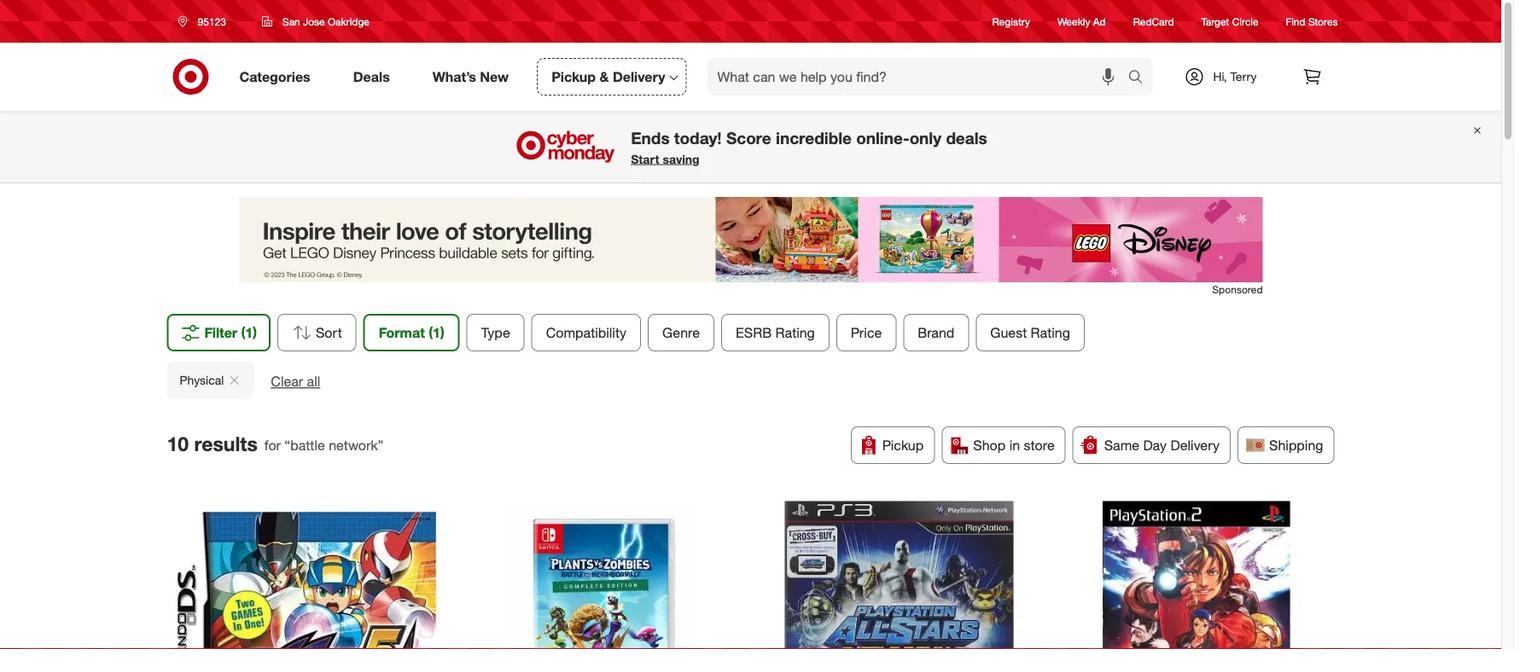 Task type: locate. For each thing, give the bounding box(es) containing it.
clear all
[[271, 374, 320, 390]]

What can we help you find? suggestions appear below search field
[[707, 58, 1132, 96]]

pickup inside "button"
[[883, 437, 924, 454]]

mega man battle network 5 double team - nintendo ds image
[[173, 502, 437, 650], [173, 502, 437, 650]]

oakridge
[[328, 15, 370, 28]]

same day delivery
[[1104, 437, 1220, 454]]

incredible
[[776, 128, 852, 148]]

deals
[[946, 128, 988, 148]]

95123 button
[[167, 6, 244, 37]]

plants vs. zombies: battle for neighborville complete edition - nintendo switch image
[[470, 502, 734, 650], [470, 502, 734, 650]]

1 horizontal spatial (1)
[[429, 325, 445, 341]]

rating right guest
[[1031, 325, 1070, 341]]

today!
[[674, 128, 722, 148]]

registry link
[[993, 14, 1030, 29]]

shop
[[973, 437, 1006, 454]]

weekly ad
[[1058, 15, 1106, 28]]

results
[[194, 432, 258, 456]]

what's
[[433, 68, 476, 85]]

(1) inside button
[[241, 325, 257, 341]]

find stores
[[1286, 15, 1338, 28]]

shipping
[[1270, 437, 1324, 454]]

&
[[600, 68, 609, 85]]

1 (1) from the left
[[241, 325, 257, 341]]

target
[[1202, 15, 1230, 28]]

hi,
[[1213, 69, 1227, 84]]

price button
[[836, 314, 897, 352]]

brand button
[[903, 314, 969, 352]]

search button
[[1120, 58, 1162, 99]]

deals link
[[339, 58, 411, 96]]

saving
[[663, 152, 700, 167]]

search
[[1120, 70, 1162, 87]]

neogeo battle colliseum - playstation 2 image
[[1065, 502, 1328, 650], [1065, 502, 1328, 650]]

1 rating from the left
[[776, 325, 815, 341]]

filter (1)
[[204, 325, 257, 341]]

hi, terry
[[1213, 69, 1257, 84]]

delivery
[[613, 68, 665, 85], [1171, 437, 1220, 454]]

(1) right the filter
[[241, 325, 257, 341]]

0 vertical spatial pickup
[[552, 68, 596, 85]]

pickup for pickup & delivery
[[552, 68, 596, 85]]

redcard
[[1133, 15, 1174, 28]]

1 vertical spatial pickup
[[883, 437, 924, 454]]

0 horizontal spatial rating
[[776, 325, 815, 341]]

1 horizontal spatial pickup
[[883, 437, 924, 454]]

(1)
[[241, 325, 257, 341], [429, 325, 445, 341]]

rating right esrb
[[776, 325, 815, 341]]

only
[[910, 128, 942, 148]]

score
[[726, 128, 772, 148]]

esrb
[[736, 325, 772, 341]]

0 horizontal spatial pickup
[[552, 68, 596, 85]]

stores
[[1309, 15, 1338, 28]]

san jose oakridge
[[282, 15, 370, 28]]

delivery right &
[[613, 68, 665, 85]]

1 horizontal spatial delivery
[[1171, 437, 1220, 454]]

cyber monday target deals image
[[514, 126, 617, 167]]

0 horizontal spatial delivery
[[613, 68, 665, 85]]

0 vertical spatial delivery
[[613, 68, 665, 85]]

redcard link
[[1133, 14, 1174, 29]]

start
[[631, 152, 660, 167]]

filter
[[204, 325, 237, 341]]

delivery inside button
[[1171, 437, 1220, 454]]

all
[[307, 374, 320, 390]]

2 rating from the left
[[1031, 325, 1070, 341]]

find
[[1286, 15, 1306, 28]]

registry
[[993, 15, 1030, 28]]

delivery right day
[[1171, 437, 1220, 454]]

(1) right format
[[429, 325, 445, 341]]

(1) for format (1)
[[429, 325, 445, 341]]

2 (1) from the left
[[429, 325, 445, 341]]

genre button
[[648, 314, 715, 352]]

esrb rating button
[[721, 314, 830, 352]]

guest rating button
[[976, 314, 1085, 352]]

categories
[[239, 68, 311, 85]]

terry
[[1231, 69, 1257, 84]]

95123
[[198, 15, 226, 28]]

1 vertical spatial delivery
[[1171, 437, 1220, 454]]

sponsored
[[1213, 283, 1263, 296]]

network"
[[329, 437, 384, 454]]

find stores link
[[1286, 14, 1338, 29]]

pickup
[[552, 68, 596, 85], [883, 437, 924, 454]]

compatibility
[[546, 325, 627, 341]]

delivery for same day delivery
[[1171, 437, 1220, 454]]

rating
[[776, 325, 815, 341], [1031, 325, 1070, 341]]

"battle
[[285, 437, 325, 454]]

shipping button
[[1238, 427, 1335, 465]]

playstation all-stars battle royale (latam) - playstation 3 image
[[767, 502, 1031, 650], [767, 502, 1031, 650]]

clear
[[271, 374, 303, 390]]

0 horizontal spatial (1)
[[241, 325, 257, 341]]

advertisement region
[[239, 197, 1263, 283]]

1 horizontal spatial rating
[[1031, 325, 1070, 341]]



Task type: vqa. For each thing, say whether or not it's contained in the screenshot.
SENIOR
no



Task type: describe. For each thing, give the bounding box(es) containing it.
categories link
[[225, 58, 332, 96]]

esrb rating
[[736, 325, 815, 341]]

shop in store button
[[942, 427, 1066, 465]]

weekly ad link
[[1058, 14, 1106, 29]]

deals
[[353, 68, 390, 85]]

in
[[1010, 437, 1020, 454]]

genre
[[663, 325, 700, 341]]

compatibility button
[[532, 314, 641, 352]]

physical
[[180, 373, 224, 388]]

circle
[[1232, 15, 1259, 28]]

clear all button
[[271, 372, 320, 392]]

what's new
[[433, 68, 509, 85]]

10
[[167, 432, 189, 456]]

new
[[480, 68, 509, 85]]

san
[[282, 15, 300, 28]]

(1) for filter (1)
[[241, 325, 257, 341]]

filter (1) button
[[167, 314, 271, 352]]

pickup for pickup
[[883, 437, 924, 454]]

same day delivery button
[[1073, 427, 1231, 465]]

ad
[[1093, 15, 1106, 28]]

format
[[379, 325, 425, 341]]

san jose oakridge button
[[251, 6, 381, 37]]

online-
[[856, 128, 910, 148]]

what's new link
[[418, 58, 530, 96]]

physical button
[[167, 362, 254, 400]]

format (1)
[[379, 325, 445, 341]]

pickup & delivery
[[552, 68, 665, 85]]

ends today! score incredible online-only deals start saving
[[631, 128, 988, 167]]

price
[[851, 325, 882, 341]]

type
[[481, 325, 510, 341]]

brand
[[918, 325, 955, 341]]

sort button
[[277, 314, 357, 352]]

sort
[[316, 325, 342, 341]]

store
[[1024, 437, 1055, 454]]

shop in store
[[973, 437, 1055, 454]]

rating for guest rating
[[1031, 325, 1070, 341]]

pickup & delivery link
[[537, 58, 687, 96]]

target circle
[[1202, 15, 1259, 28]]

10 results for "battle network"
[[167, 432, 384, 456]]

type button
[[467, 314, 525, 352]]

same
[[1104, 437, 1140, 454]]

pickup button
[[851, 427, 935, 465]]

for
[[264, 437, 281, 454]]

jose
[[303, 15, 325, 28]]

target circle link
[[1202, 14, 1259, 29]]

day
[[1144, 437, 1167, 454]]

rating for esrb rating
[[776, 325, 815, 341]]

delivery for pickup & delivery
[[613, 68, 665, 85]]

weekly
[[1058, 15, 1091, 28]]

guest rating
[[991, 325, 1070, 341]]

guest
[[991, 325, 1027, 341]]

ends
[[631, 128, 670, 148]]



